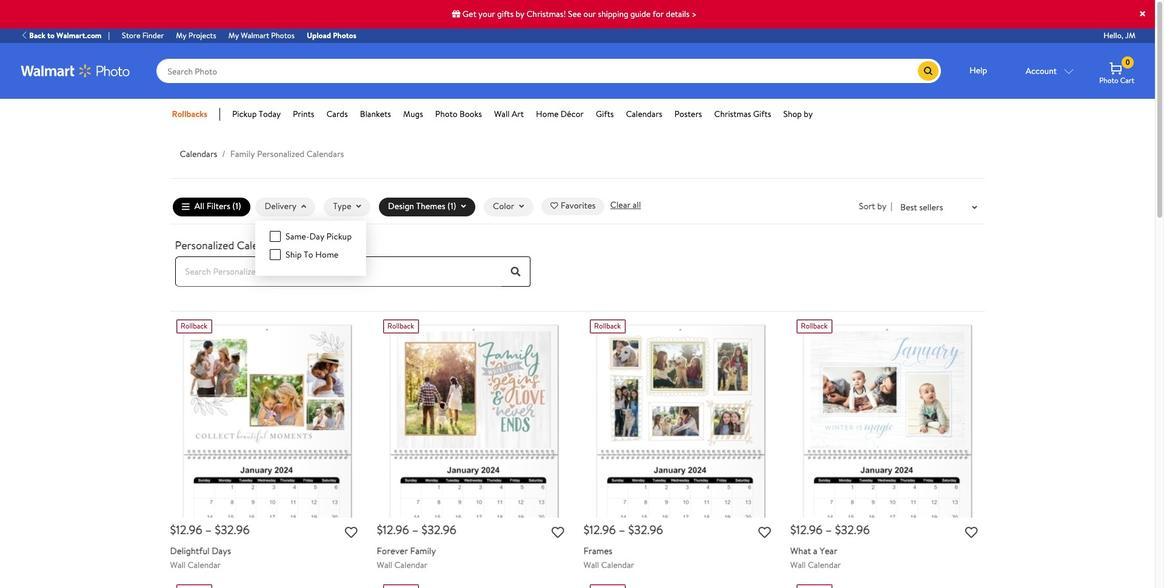 Task type: vqa. For each thing, say whether or not it's contained in the screenshot.
the topmost "family"
yes



Task type: locate. For each thing, give the bounding box(es) containing it.
|
[[108, 30, 110, 41], [891, 200, 893, 212]]

0 horizontal spatial (1)
[[232, 200, 241, 212]]

1 horizontal spatial (1)
[[448, 200, 456, 212]]

1 horizontal spatial family
[[410, 545, 436, 557]]

my projects link
[[170, 30, 222, 42]]

wall left art
[[494, 108, 510, 120]]

2 favorite this design image from the left
[[552, 527, 564, 540]]

angle down image right color
[[519, 203, 524, 211]]

| inside sort-select element
[[891, 200, 893, 212]]

themes
[[416, 200, 445, 212]]

rollbacks link
[[172, 108, 220, 121]]

jm
[[1125, 30, 1136, 41]]

1 $ 12 . 96 – $ 32 . 96 from the left
[[170, 522, 250, 538]]

×
[[1139, 3, 1147, 24]]

calendar down frames
[[601, 559, 634, 571]]

angle down image
[[356, 203, 361, 211], [461, 203, 466, 211], [519, 203, 524, 211]]

– up 'frames wall calendar'
[[619, 522, 625, 538]]

mugs
[[403, 108, 423, 120]]

0 horizontal spatial favorite this design image
[[345, 527, 357, 540]]

0 horizontal spatial |
[[108, 30, 110, 41]]

4 calendar from the left
[[808, 559, 841, 571]]

get your gifts by christmas! see our shipping guide for details >
[[460, 8, 697, 20]]

photo left books
[[435, 108, 458, 120]]

wall inside 'frames wall calendar'
[[584, 559, 599, 571]]

3 $ from the left
[[377, 522, 383, 538]]

1 horizontal spatial photo
[[1100, 75, 1119, 86]]

2 12 from the left
[[383, 522, 393, 538]]

back
[[29, 30, 45, 41]]

4 rollback from the left
[[801, 321, 828, 331]]

(1) right themes
[[448, 200, 456, 212]]

3 angle down image from the left
[[519, 203, 524, 211]]

rollback for delightful
[[181, 321, 208, 331]]

photo inside photo books link
[[435, 108, 458, 120]]

1 $ from the left
[[170, 522, 176, 538]]

$ up days on the bottom
[[215, 522, 221, 538]]

get
[[463, 8, 476, 20]]

1 horizontal spatial |
[[891, 200, 893, 212]]

1 horizontal spatial angle down image
[[461, 203, 466, 211]]

3 favorite this design image from the left
[[965, 527, 978, 540]]

calendars link down rollbacks link
[[180, 148, 217, 160]]

1 vertical spatial to
[[304, 248, 313, 261]]

12 up frames
[[590, 522, 600, 538]]

guide
[[631, 8, 651, 20]]

2 horizontal spatial angle down image
[[519, 203, 524, 211]]

4 12 from the left
[[796, 522, 807, 538]]

8 . from the left
[[854, 522, 857, 538]]

– for delightful
[[205, 522, 212, 538]]

1 horizontal spatial by
[[804, 108, 813, 120]]

wall down delightful
[[170, 559, 186, 571]]

calendars left "(13)"
[[237, 238, 284, 253]]

calendar inside delightful days wall calendar
[[188, 559, 221, 571]]

family inside forever family wall calendar
[[410, 545, 436, 557]]

0 vertical spatial by
[[516, 8, 525, 20]]

calendar
[[188, 559, 221, 571], [395, 559, 427, 571], [601, 559, 634, 571], [808, 559, 841, 571]]

$ up delightful
[[170, 522, 176, 538]]

my for my walmart photos
[[228, 30, 239, 41]]

calendar down delightful
[[188, 559, 221, 571]]

1 horizontal spatial favorite this design image
[[552, 527, 564, 540]]

my left walmart
[[228, 30, 239, 41]]

Search Personalized Calendars search field
[[175, 257, 501, 287]]

1 my from the left
[[176, 30, 187, 41]]

what a year wall calendar
[[790, 545, 841, 571]]

– up days on the bottom
[[205, 522, 212, 538]]

3 calendar from the left
[[601, 559, 634, 571]]

$ 12 . 96 – $ 32 . 96 up forever family wall calendar
[[377, 522, 456, 538]]

3 . from the left
[[393, 522, 396, 538]]

calendars link right gifts link
[[626, 108, 662, 121]]

1 12 from the left
[[176, 522, 186, 538]]

$ 12 . 96 – $ 32 . 96 for delightful
[[170, 522, 250, 538]]

hello, jm
[[1104, 30, 1136, 41]]

family
[[230, 148, 255, 160], [410, 545, 436, 557]]

heart image
[[551, 202, 558, 210]]

12 up forever
[[383, 522, 393, 538]]

photo for photo books
[[435, 108, 458, 120]]

by right sort
[[877, 200, 887, 212]]

12 up delightful
[[176, 522, 186, 538]]

0 horizontal spatial photos
[[271, 30, 295, 41]]

$ 12 . 96 – $ 32 . 96 for what
[[790, 522, 870, 538]]

personalized down all
[[175, 238, 234, 253]]

home décor link
[[536, 108, 584, 121]]

rollback for frames
[[594, 321, 621, 331]]

shipping
[[598, 8, 629, 20]]

0
[[1126, 57, 1130, 68]]

3 – from the left
[[619, 522, 625, 538]]

2 – from the left
[[412, 522, 419, 538]]

>
[[692, 8, 697, 20]]

walmart.com
[[56, 30, 102, 41]]

sort by |
[[859, 200, 893, 212]]

by right shop
[[804, 108, 813, 120]]

6 . from the left
[[647, 522, 650, 538]]

1 calendar from the left
[[188, 559, 221, 571]]

1 vertical spatial calendars link
[[180, 148, 217, 160]]

2 rollback from the left
[[387, 321, 414, 331]]

3 32 from the left
[[634, 522, 647, 538]]

filters
[[207, 200, 230, 212]]

– up forever family wall calendar
[[412, 522, 419, 538]]

0 vertical spatial |
[[108, 30, 110, 41]]

by right gifts
[[516, 8, 525, 20]]

1 vertical spatial family
[[410, 545, 436, 557]]

1 horizontal spatial personalized
[[257, 148, 305, 160]]

wall inside wall art link
[[494, 108, 510, 120]]

.
[[186, 522, 189, 538], [234, 522, 236, 538], [393, 522, 396, 538], [441, 522, 443, 538], [600, 522, 602, 538], [647, 522, 650, 538], [807, 522, 809, 538], [854, 522, 857, 538]]

upload
[[307, 30, 331, 41]]

4 32 from the left
[[841, 522, 854, 538]]

what
[[790, 545, 811, 557]]

0 horizontal spatial photo
[[435, 108, 458, 120]]

help link
[[957, 59, 1000, 83]]

2 horizontal spatial by
[[877, 200, 887, 212]]

wall art
[[494, 108, 524, 120]]

1 rollback from the left
[[181, 321, 208, 331]]

0 horizontal spatial by
[[516, 8, 525, 20]]

32
[[221, 522, 234, 538], [428, 522, 441, 538], [634, 522, 647, 538], [841, 522, 854, 538]]

color
[[493, 200, 514, 212]]

0 horizontal spatial personalized
[[175, 238, 234, 253]]

2 32 from the left
[[428, 522, 441, 538]]

0 horizontal spatial angle down image
[[356, 203, 361, 211]]

2 calendar from the left
[[395, 559, 427, 571]]

rollback
[[181, 321, 208, 331], [387, 321, 414, 331], [594, 321, 621, 331], [801, 321, 828, 331]]

best sellers
[[900, 201, 943, 213]]

home
[[315, 248, 339, 261]]

$ up forever family wall calendar
[[422, 522, 428, 538]]

2 (1) from the left
[[448, 200, 456, 212]]

finder
[[142, 30, 164, 41]]

my for my projects
[[176, 30, 187, 41]]

photo books link
[[435, 108, 482, 121]]

96
[[189, 522, 202, 538], [236, 522, 250, 538], [396, 522, 409, 538], [443, 522, 456, 538], [602, 522, 616, 538], [650, 522, 663, 538], [809, 522, 823, 538], [857, 522, 870, 538]]

favorite this design image for forever family
[[552, 527, 564, 540]]

gifts right décor
[[596, 108, 614, 120]]

$ up forever
[[377, 522, 383, 538]]

photos right walmart
[[271, 30, 295, 41]]

0 vertical spatial calendars link
[[626, 108, 662, 121]]

2 horizontal spatial favorite this design image
[[965, 527, 978, 540]]

1 favorite this design image from the left
[[345, 527, 357, 540]]

to right back at the left of page
[[47, 30, 55, 41]]

store finder
[[122, 30, 164, 41]]

0 horizontal spatial my
[[176, 30, 187, 41]]

upload photos
[[307, 30, 356, 41]]

back arrow image
[[21, 31, 29, 39]]

photo left cart
[[1100, 75, 1119, 86]]

5 $ from the left
[[584, 522, 590, 538]]

account
[[1026, 65, 1057, 77]]

4 – from the left
[[826, 522, 832, 538]]

to right ship at the left of page
[[304, 248, 313, 261]]

personalized calendars (13)
[[175, 238, 303, 253]]

1 32 from the left
[[221, 522, 234, 538]]

family right forever
[[410, 545, 436, 557]]

angle down image inside color button
[[519, 203, 524, 211]]

$ up 'frames wall calendar'
[[628, 522, 634, 538]]

0 vertical spatial to
[[47, 30, 55, 41]]

wall down forever
[[377, 559, 392, 571]]

× link
[[1139, 3, 1147, 24]]

christmas gifts link
[[714, 108, 771, 121]]

$ up frames
[[584, 522, 590, 538]]

angle down image right type
[[356, 203, 361, 211]]

1 horizontal spatial to
[[304, 248, 313, 261]]

0 horizontal spatial family
[[230, 148, 255, 160]]

1 vertical spatial by
[[804, 108, 813, 120]]

favorite this design image for what a year
[[965, 527, 978, 540]]

3 rollback from the left
[[594, 321, 621, 331]]

12 up what
[[796, 522, 807, 538]]

$ 12 . 96 – $ 32 . 96 for forever
[[377, 522, 456, 538]]

1 vertical spatial |
[[891, 200, 893, 212]]

calendars
[[626, 108, 662, 120], [180, 148, 217, 160], [307, 148, 344, 160], [237, 238, 284, 253]]

3 $ 12 . 96 – $ 32 . 96 from the left
[[584, 522, 663, 538]]

0 vertical spatial photo
[[1100, 75, 1119, 86]]

calendar down year
[[808, 559, 841, 571]]

by inside "link"
[[804, 108, 813, 120]]

0 horizontal spatial to
[[47, 30, 55, 41]]

1 angle down image from the left
[[356, 203, 361, 211]]

favorite this design image
[[345, 527, 357, 540], [552, 527, 564, 540], [965, 527, 978, 540]]

0 horizontal spatial gifts
[[596, 108, 614, 120]]

0 vertical spatial family
[[230, 148, 255, 160]]

$ 12 . 96 – $ 32 . 96 up year
[[790, 522, 870, 538]]

$ up what
[[790, 522, 796, 538]]

gifts right christmas at the right of the page
[[753, 108, 771, 120]]

all
[[633, 199, 641, 211]]

2 photos from the left
[[333, 30, 356, 41]]

1 photos from the left
[[271, 30, 295, 41]]

$ 12 . 96 – $ 32 . 96 up days on the bottom
[[170, 522, 250, 538]]

delightful
[[170, 545, 210, 557]]

1 – from the left
[[205, 522, 212, 538]]

my left projects
[[176, 30, 187, 41]]

3 12 from the left
[[590, 522, 600, 538]]

personalized down today
[[257, 148, 305, 160]]

7 96 from the left
[[809, 522, 823, 538]]

6 $ from the left
[[628, 522, 634, 538]]

cards
[[327, 108, 348, 120]]

$ 12 . 96 – $ 32 . 96 up 'frames wall calendar'
[[584, 522, 663, 538]]

angle down image right themes
[[461, 203, 466, 211]]

–
[[205, 522, 212, 538], [412, 522, 419, 538], [619, 522, 625, 538], [826, 522, 832, 538]]

1 vertical spatial photo
[[435, 108, 458, 120]]

2 angle down image from the left
[[461, 203, 466, 211]]

2 $ 12 . 96 – $ 32 . 96 from the left
[[377, 522, 456, 538]]

pickup
[[327, 230, 352, 243]]

1 horizontal spatial gifts
[[753, 108, 771, 120]]

wall down what
[[790, 559, 806, 571]]

$ up year
[[835, 522, 841, 538]]

day
[[310, 230, 325, 243]]

calendar down forever
[[395, 559, 427, 571]]

(1)
[[232, 200, 241, 212], [448, 200, 456, 212]]

1 horizontal spatial photos
[[333, 30, 356, 41]]

– for forever
[[412, 522, 419, 538]]

32 for what a year
[[841, 522, 854, 538]]

1 . from the left
[[186, 522, 189, 538]]

2 vertical spatial by
[[877, 200, 887, 212]]

type button
[[324, 198, 370, 216]]

– up year
[[826, 522, 832, 538]]

walmart
[[241, 30, 269, 41]]

by
[[516, 8, 525, 20], [804, 108, 813, 120], [877, 200, 887, 212]]

2 my from the left
[[228, 30, 239, 41]]

by inside sort-select element
[[877, 200, 887, 212]]

favorites
[[561, 200, 596, 212]]

wall down frames
[[584, 559, 599, 571]]

| left best
[[891, 200, 893, 212]]

photo
[[1100, 75, 1119, 86], [435, 108, 458, 120]]

Search Photo text field
[[156, 59, 918, 83]]

12 for what
[[796, 522, 807, 538]]

4 . from the left
[[441, 522, 443, 538]]

family down pickup
[[230, 148, 255, 160]]

angle down image inside type button
[[356, 203, 361, 211]]

1 vertical spatial personalized
[[175, 238, 234, 253]]

1 horizontal spatial my
[[228, 30, 239, 41]]

photos right upload
[[333, 30, 356, 41]]

angle up image
[[301, 203, 306, 211]]

to inside same-day pickup ship to home
[[304, 248, 313, 261]]

1 (1) from the left
[[232, 200, 241, 212]]

| left store
[[108, 30, 110, 41]]

4 96 from the left
[[443, 522, 456, 538]]

wall
[[494, 108, 510, 120], [170, 559, 186, 571], [377, 559, 392, 571], [584, 559, 599, 571], [790, 559, 806, 571]]

1 gifts from the left
[[596, 108, 614, 120]]

$ 12 . 96 – $ 32 . 96
[[170, 522, 250, 538], [377, 522, 456, 538], [584, 522, 663, 538], [790, 522, 870, 538]]

(1) right filters
[[232, 200, 241, 212]]

magnifying glass image
[[923, 66, 934, 77]]

4 $ 12 . 96 – $ 32 . 96 from the left
[[790, 522, 870, 538]]

personalized
[[257, 148, 305, 160], [175, 238, 234, 253]]

rollback for forever
[[387, 321, 414, 331]]



Task type: describe. For each thing, give the bounding box(es) containing it.
prints link
[[293, 108, 314, 121]]

store finder link
[[116, 30, 170, 42]]

(1) for all filters (1)
[[232, 200, 241, 212]]

7 $ from the left
[[790, 522, 796, 538]]

gifts link
[[596, 108, 614, 121]]

calendar inside 'frames wall calendar'
[[601, 559, 634, 571]]

cart
[[1120, 75, 1135, 86]]

32 for delightful days
[[221, 522, 234, 538]]

3 96 from the left
[[396, 522, 409, 538]]

days
[[212, 545, 231, 557]]

our
[[584, 8, 596, 20]]

(1) for design themes (1)
[[448, 200, 456, 212]]

wall inside what a year wall calendar
[[790, 559, 806, 571]]

my projects
[[176, 30, 216, 41]]

forever family wall calendar
[[377, 545, 436, 571]]

6 96 from the left
[[650, 522, 663, 538]]

frames
[[584, 545, 613, 557]]

my walmart photos
[[228, 30, 295, 41]]

help
[[970, 64, 987, 76]]

home décor
[[536, 108, 584, 120]]

forever
[[377, 545, 408, 557]]

2 96 from the left
[[236, 522, 250, 538]]

7 . from the left
[[807, 522, 809, 538]]

year
[[820, 545, 838, 557]]

a
[[813, 545, 818, 557]]

posters
[[675, 108, 702, 120]]

see
[[568, 8, 582, 20]]

all filters (1)
[[194, 200, 241, 212]]

best sellers button
[[893, 195, 985, 219]]

sort
[[859, 200, 875, 212]]

5 96 from the left
[[602, 522, 616, 538]]

32 for frames
[[634, 522, 647, 538]]

by for sort by |
[[877, 200, 887, 212]]

frames wall calendar
[[584, 545, 634, 571]]

home
[[536, 108, 559, 120]]

wall art link
[[494, 108, 524, 121]]

gifts
[[497, 8, 514, 20]]

calendar inside what a year wall calendar
[[808, 559, 841, 571]]

1 horizontal spatial calendars link
[[626, 108, 662, 121]]

for
[[653, 8, 664, 20]]

calendars down the cards link
[[307, 148, 344, 160]]

gift image
[[452, 10, 460, 18]]

best
[[900, 201, 917, 213]]

sellers
[[919, 201, 943, 213]]

type
[[333, 200, 351, 212]]

books
[[460, 108, 482, 120]]

posters link
[[675, 108, 702, 121]]

design
[[388, 200, 414, 212]]

12 for forever
[[383, 522, 393, 538]]

same-day pickup ship to home
[[286, 230, 352, 261]]

– for frames
[[619, 522, 625, 538]]

pickup today
[[232, 108, 281, 120]]

color button
[[484, 198, 533, 216]]

christmas!
[[527, 8, 566, 20]]

rollbacks
[[172, 108, 207, 120]]

5 . from the left
[[600, 522, 602, 538]]

photo cart
[[1100, 75, 1135, 86]]

8 $ from the left
[[835, 522, 841, 538]]

32 for forever family
[[428, 522, 441, 538]]

12 for frames
[[590, 522, 600, 538]]

account button
[[1012, 59, 1087, 83]]

all
[[194, 200, 204, 212]]

cards link
[[327, 108, 348, 121]]

4 $ from the left
[[422, 522, 428, 538]]

delivery button
[[255, 198, 316, 216]]

blankets link
[[360, 108, 391, 121]]

photo books
[[435, 108, 482, 120]]

by for shop by
[[804, 108, 813, 120]]

delightful days wall calendar
[[170, 545, 231, 571]]

clear all link
[[610, 199, 641, 212]]

calendar inside forever family wall calendar
[[395, 559, 427, 571]]

0 horizontal spatial calendars link
[[180, 148, 217, 160]]

delivery
[[265, 200, 296, 212]]

2 gifts from the left
[[753, 108, 771, 120]]

clear
[[610, 199, 631, 211]]

$ 12 . 96 – $ 32 . 96 for frames
[[584, 522, 663, 538]]

back to walmart.com |
[[29, 30, 110, 41]]

same-
[[286, 230, 310, 243]]

photo for photo cart
[[1100, 75, 1119, 86]]

2 $ from the left
[[215, 522, 221, 538]]

12 for delightful
[[176, 522, 186, 538]]

angle down image for type
[[356, 203, 361, 211]]

0 vertical spatial personalized
[[257, 148, 305, 160]]

clear all
[[610, 199, 641, 211]]

family  personalized calendars
[[230, 148, 344, 160]]

favorite this design image for delightful days
[[345, 527, 357, 540]]

prints
[[293, 108, 314, 120]]

rollback for what
[[801, 321, 828, 331]]

christmas
[[714, 108, 751, 120]]

favorite this design image
[[758, 527, 771, 540]]

– for what
[[826, 522, 832, 538]]

art
[[512, 108, 524, 120]]

store
[[122, 30, 140, 41]]

today
[[259, 108, 281, 120]]

wall inside forever family wall calendar
[[377, 559, 392, 571]]

angle down image for color
[[519, 203, 524, 211]]

ship
[[286, 248, 302, 261]]

(13)
[[286, 238, 303, 253]]

design themes (1)
[[388, 200, 456, 212]]

sort-select element
[[859, 200, 893, 213]]

pickup today link
[[232, 108, 281, 121]]

calendars right gifts link
[[626, 108, 662, 120]]

wall inside delightful days wall calendar
[[170, 559, 186, 571]]

hello,
[[1104, 30, 1124, 41]]

shop by link
[[783, 108, 813, 121]]

angle down image
[[972, 204, 977, 212]]

details
[[666, 8, 690, 20]]

1 96 from the left
[[189, 522, 202, 538]]

christmas gifts
[[714, 108, 771, 120]]

shop
[[783, 108, 802, 120]]

calendars down rollbacks link
[[180, 148, 217, 160]]

8 96 from the left
[[857, 522, 870, 538]]

my walmart photos link
[[222, 30, 301, 42]]

blankets
[[360, 108, 391, 120]]

2 . from the left
[[234, 522, 236, 538]]

upload photos link
[[301, 30, 363, 42]]

pickup
[[232, 108, 257, 120]]

shop by
[[783, 108, 813, 120]]



